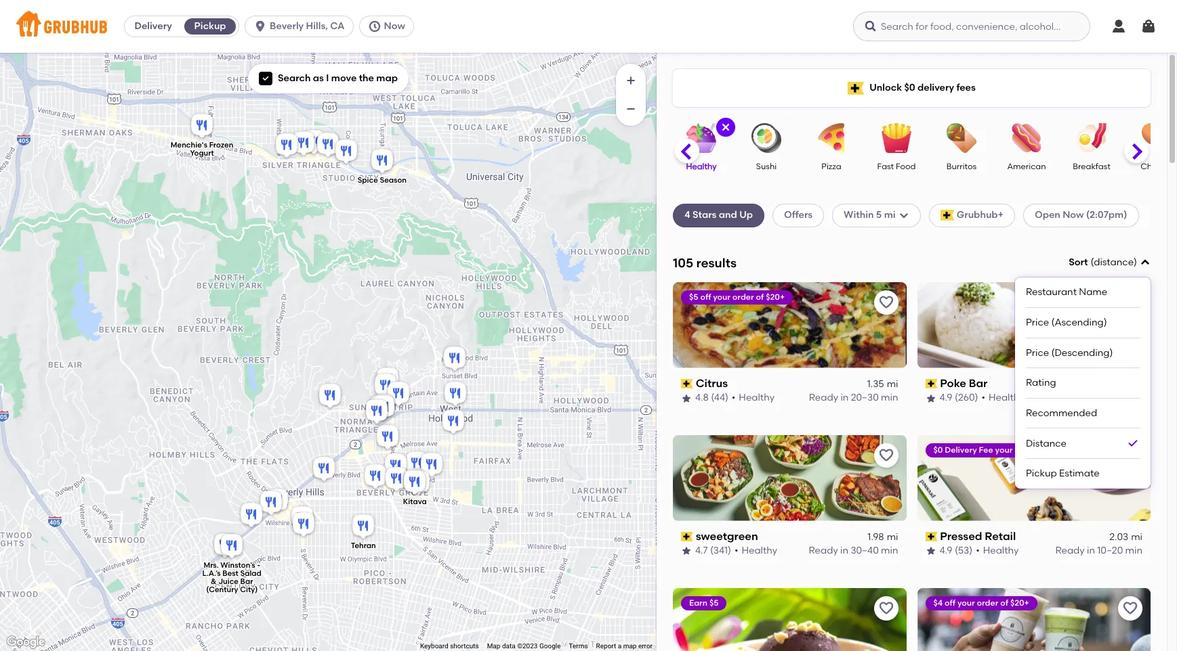Task type: locate. For each thing, give the bounding box(es) containing it.
1 ready in 10–20 min from the top
[[1055, 393, 1143, 404]]

1 vertical spatial bar
[[240, 578, 253, 587]]

min down 1.98 mi
[[881, 546, 898, 557]]

2 horizontal spatial your
[[995, 446, 1013, 455]]

1 vertical spatial save this restaurant image
[[878, 448, 894, 464]]

1 horizontal spatial grubhub plus flag logo image
[[940, 210, 954, 221]]

1 4.9 from the top
[[940, 393, 953, 404]]

0 horizontal spatial delivery
[[134, 20, 172, 32]]

tehran image
[[349, 513, 376, 543]]

price up 'rating'
[[1026, 347, 1049, 359]]

0 vertical spatial your
[[713, 293, 731, 302]]

2 10–20 from the top
[[1097, 546, 1123, 557]]

$4
[[934, 599, 943, 608]]

google
[[539, 643, 561, 651]]

0 vertical spatial 10–20
[[1097, 393, 1123, 404]]

svg image right "5"
[[898, 210, 909, 221]]

• healthy down retail
[[976, 546, 1019, 557]]

subscription pass image for citrus
[[681, 380, 693, 389]]

1 10–20 from the top
[[1097, 393, 1123, 404]]

save this restaurant button
[[874, 291, 898, 315], [1118, 291, 1143, 315], [874, 444, 898, 468], [1118, 444, 1143, 468], [874, 597, 898, 621], [1118, 597, 1143, 621]]

0 vertical spatial 4.9
[[940, 393, 953, 404]]

1 horizontal spatial delivery
[[945, 446, 977, 455]]

1 vertical spatial 4.9
[[940, 546, 953, 557]]

your right $4
[[958, 599, 975, 608]]

0 horizontal spatial now
[[384, 20, 405, 32]]

1.35
[[867, 379, 884, 390]]

0 horizontal spatial pickup
[[194, 20, 226, 32]]

0 vertical spatial order
[[732, 293, 754, 302]]

ready in 10–20 min up recommended
[[1055, 393, 1143, 404]]

citrus image
[[316, 382, 343, 412]]

pickup inside list box
[[1026, 468, 1057, 480]]

pickup estimate
[[1026, 468, 1100, 480]]

mi
[[884, 210, 896, 221], [887, 379, 898, 390], [887, 532, 898, 543], [1131, 532, 1143, 543]]

$0
[[904, 82, 915, 93], [934, 446, 943, 455]]

• right (53)
[[976, 546, 980, 557]]

grubhub plus flag logo image for unlock $0 delivery fees
[[848, 82, 864, 95]]

name
[[1079, 287, 1107, 298]]

report a map error
[[596, 643, 653, 651]]

map right a
[[623, 643, 637, 651]]

plus icon image
[[624, 74, 638, 87]]

$5 right earn on the bottom of page
[[709, 599, 719, 608]]

0 vertical spatial grubhub plus flag logo image
[[848, 82, 864, 95]]

1 horizontal spatial map
[[623, 643, 637, 651]]

best
[[222, 570, 238, 579]]

your down results
[[713, 293, 731, 302]]

2 horizontal spatial of
[[1038, 446, 1046, 455]]

0 horizontal spatial $5
[[689, 293, 698, 302]]

search as i move the map
[[278, 73, 398, 84]]

1 vertical spatial save this restaurant image
[[1122, 448, 1139, 464]]

a
[[618, 643, 622, 651]]

order for $5 off your order of $20+
[[732, 293, 754, 302]]

&
[[210, 578, 216, 587]]

2 ready in 10–20 min from the top
[[1055, 546, 1143, 557]]

healthy image
[[678, 123, 725, 153]]

kitava
[[403, 498, 426, 507]]

error
[[638, 643, 653, 651]]

save this restaurant image for $4 off your order of $20+
[[1122, 601, 1139, 617]]

1 vertical spatial of
[[1038, 446, 1046, 455]]

1 horizontal spatial order
[[977, 599, 998, 608]]

mi right the 1.35
[[887, 379, 898, 390]]

pickup inside button
[[194, 20, 226, 32]]

• healthy down sweetgreen
[[735, 546, 777, 557]]

menchie's frozen yogurt image
[[188, 112, 215, 142]]

1 vertical spatial off
[[945, 599, 956, 608]]

grubhub plus flag logo image for grubhub+
[[940, 210, 954, 221]]

citrus logo image
[[673, 282, 906, 369]]

ready in 10–20 min for 4.9 (260)
[[1055, 393, 1143, 404]]

open now (2:07pm)
[[1035, 210, 1127, 221]]

burritos
[[947, 162, 977, 171]]

tehran
[[351, 542, 376, 551]]

order down results
[[732, 293, 754, 302]]

2 4.9 from the top
[[940, 546, 953, 557]]

• right (341)
[[735, 546, 738, 557]]

$30+
[[1048, 446, 1067, 455]]

$5
[[689, 293, 698, 302], [709, 599, 719, 608]]

judi's deli image
[[263, 487, 290, 517]]

city)
[[240, 586, 257, 595]]

0 vertical spatial now
[[384, 20, 405, 32]]

1 vertical spatial delivery
[[945, 446, 977, 455]]

0 horizontal spatial your
[[713, 293, 731, 302]]

1 price from the top
[[1026, 317, 1049, 329]]

0 horizontal spatial bar
[[240, 578, 253, 587]]

delivery left fee at the bottom of the page
[[945, 446, 977, 455]]

cafe landwer image
[[211, 532, 238, 562]]

healthy down healthy image
[[686, 162, 717, 171]]

frozen
[[209, 141, 233, 150]]

subscription pass image
[[681, 380, 693, 389], [925, 380, 937, 389], [681, 533, 693, 542]]

0 horizontal spatial off
[[700, 293, 711, 302]]

winston's
[[220, 562, 255, 571]]

(53)
[[955, 546, 973, 557]]

1 horizontal spatial svg image
[[898, 210, 909, 221]]

1 vertical spatial $5
[[709, 599, 719, 608]]

healthy down retail
[[983, 546, 1019, 557]]

$0 right unlock at the top of page
[[904, 82, 915, 93]]

chop stop image
[[314, 131, 341, 161]]

pickup down $30+
[[1026, 468, 1057, 480]]

pizza
[[822, 162, 841, 171]]

0 vertical spatial $20+
[[766, 293, 785, 302]]

5
[[876, 210, 882, 221]]

2 vertical spatial of
[[1000, 599, 1008, 608]]

4.9 down poke
[[940, 393, 953, 404]]

bar up (260)
[[969, 377, 988, 390]]

healthy right (44)
[[739, 393, 775, 404]]

pizza image
[[808, 123, 855, 153]]

order right $4
[[977, 599, 998, 608]]

1 horizontal spatial pickup
[[1026, 468, 1057, 480]]

$0 delivery fee your order of $30+
[[934, 446, 1067, 455]]

sushi
[[756, 162, 777, 171]]

riozonas acai west hollywood image
[[367, 394, 394, 424]]

None field
[[1015, 256, 1151, 489]]

fast food image
[[873, 123, 920, 153]]

-
[[257, 562, 260, 571]]

1 vertical spatial price
[[1026, 347, 1049, 359]]

body energy club - west hollywood logo image
[[917, 589, 1151, 652]]

grubhub plus flag logo image
[[848, 82, 864, 95], [940, 210, 954, 221]]

2 vertical spatial your
[[958, 599, 975, 608]]

4.9
[[940, 393, 953, 404], [940, 546, 953, 557]]

list box
[[1026, 278, 1140, 489]]

of for $5 off your order of $20+
[[756, 293, 764, 302]]

now
[[384, 20, 405, 32], [1063, 210, 1084, 221]]

$5 down 105
[[689, 293, 698, 302]]

• for citrus
[[732, 393, 736, 404]]

ready in 10–20 min down 2.03
[[1055, 546, 1143, 557]]

2 price from the top
[[1026, 347, 1049, 359]]

save this restaurant button for $5 off your order of $20+
[[874, 291, 898, 315]]

0 horizontal spatial map
[[376, 73, 398, 84]]

svg image inside beverly hills, ca button
[[254, 20, 267, 33]]

off down the 105 results
[[700, 293, 711, 302]]

pickup button
[[182, 16, 239, 37]]

0 vertical spatial of
[[756, 293, 764, 302]]

subscription pass image for poke bar
[[925, 380, 937, 389]]

save this restaurant image
[[1122, 295, 1139, 311], [1122, 448, 1139, 464], [878, 601, 894, 617]]

mi right "5"
[[884, 210, 896, 221]]

1 horizontal spatial bar
[[969, 377, 988, 390]]

min down 1.35 mi
[[881, 393, 898, 404]]

1 horizontal spatial your
[[958, 599, 975, 608]]

(century
[[206, 586, 238, 595]]

delivery left the pickup button
[[134, 20, 172, 32]]

report
[[596, 643, 616, 651]]

american image
[[1003, 123, 1050, 153]]

star icon image
[[681, 393, 692, 404], [925, 393, 936, 404], [681, 546, 692, 557], [925, 546, 936, 557]]

burritos image
[[938, 123, 985, 153]]

1 horizontal spatial $0
[[934, 446, 943, 455]]

min down 2.03 mi
[[1125, 546, 1143, 557]]

svg image inside now button
[[368, 20, 381, 33]]

• healthy right (44)
[[732, 393, 775, 404]]

search
[[278, 73, 311, 84]]

fee
[[979, 446, 993, 455]]

in
[[841, 393, 849, 404], [1087, 393, 1095, 404], [840, 546, 849, 557], [1087, 546, 1095, 557]]

1 horizontal spatial of
[[1000, 599, 1008, 608]]

now right ca
[[384, 20, 405, 32]]

riozonas acai image
[[290, 129, 317, 159]]

off for $4
[[945, 599, 956, 608]]

1 horizontal spatial now
[[1063, 210, 1084, 221]]

subscription pass image for sweetgreen
[[681, 533, 693, 542]]

)
[[1134, 257, 1137, 268]]

0 vertical spatial delivery
[[134, 20, 172, 32]]

min for citrus
[[881, 393, 898, 404]]

1 horizontal spatial off
[[945, 599, 956, 608]]

save this restaurant image
[[878, 295, 894, 311], [878, 448, 894, 464], [1122, 601, 1139, 617]]

now right open
[[1063, 210, 1084, 221]]

report a map error link
[[596, 643, 653, 651]]

$0 left fee at the bottom of the page
[[934, 446, 943, 455]]

1.98
[[868, 532, 884, 543]]

(44)
[[711, 393, 728, 404]]

healthy
[[686, 162, 717, 171], [739, 393, 775, 404], [989, 393, 1024, 404], [742, 546, 777, 557], [983, 546, 1019, 557]]

map
[[376, 73, 398, 84], [623, 643, 637, 651]]

0 vertical spatial $5
[[689, 293, 698, 302]]

ready in 10–20 min
[[1055, 393, 1143, 404], [1055, 546, 1143, 557]]

star icon image down subscription pass icon
[[925, 546, 936, 557]]

1 vertical spatial order
[[1015, 446, 1036, 455]]

1 vertical spatial 10–20
[[1097, 546, 1123, 557]]

sweetgreen image
[[372, 372, 399, 402]]

restaurant
[[1026, 287, 1077, 298]]

0 horizontal spatial svg image
[[368, 20, 381, 33]]

map right the
[[376, 73, 398, 84]]

rawberri image
[[370, 394, 397, 424]]

data
[[502, 643, 516, 651]]

sweetgreen logo image
[[673, 436, 906, 522]]

sweetgreen
[[696, 530, 758, 543]]

ready for citrus
[[809, 393, 838, 404]]

0 vertical spatial bar
[[969, 377, 988, 390]]

spice season image
[[368, 147, 395, 177]]

• healthy down the poke bar link
[[982, 393, 1024, 404]]

poke bar link
[[925, 377, 1143, 392]]

fees
[[957, 82, 976, 93]]

healthy for sweetgreen
[[742, 546, 777, 557]]

spice season kitava
[[357, 176, 426, 507]]

price down restaurant
[[1026, 317, 1049, 329]]

delivery
[[918, 82, 954, 93]]

save this restaurant image for earn $5
[[878, 601, 894, 617]]

order
[[732, 293, 754, 302], [1015, 446, 1036, 455], [977, 599, 998, 608]]

4.9 for 4.9 (53)
[[940, 546, 953, 557]]

mi right 2.03
[[1131, 532, 1143, 543]]

price
[[1026, 317, 1049, 329], [1026, 347, 1049, 359]]

open
[[1035, 210, 1060, 221]]

healthy down sweetgreen
[[742, 546, 777, 557]]

grubhub+
[[957, 210, 1004, 221]]

price (ascending)
[[1026, 317, 1107, 329]]

estimate
[[1059, 468, 1100, 480]]

healthy for citrus
[[739, 393, 775, 404]]

0 horizontal spatial order
[[732, 293, 754, 302]]

1 vertical spatial ready in 10–20 min
[[1055, 546, 1143, 557]]

your right fee at the bottom of the page
[[995, 446, 1013, 455]]

4 stars and up
[[684, 210, 753, 221]]

amir's falafel los angeles image
[[332, 138, 360, 167]]

mi right 1.98 on the right bottom of page
[[887, 532, 898, 543]]

svg image right ca
[[368, 20, 381, 33]]

• right (44)
[[732, 393, 736, 404]]

Search for food, convenience, alcohol... search field
[[853, 12, 1090, 41]]

0 vertical spatial ready in 10–20 min
[[1055, 393, 1143, 404]]

grubhub plus flag logo image left grubhub+
[[940, 210, 954, 221]]

healthy down the poke bar link
[[989, 393, 1024, 404]]

within 5 mi
[[844, 210, 896, 221]]

bar inside mrs. winston's - l.a.'s best salad & juice bar (century city)
[[240, 578, 253, 587]]

(descending)
[[1051, 347, 1113, 359]]

svg image
[[368, 20, 381, 33], [898, 210, 909, 221]]

0 vertical spatial save this restaurant image
[[1122, 295, 1139, 311]]

order left $30+
[[1015, 446, 1036, 455]]

0 vertical spatial price
[[1026, 317, 1049, 329]]

10–20 down 2.03
[[1097, 546, 1123, 557]]

grubhub plus flag logo image left unlock at the top of page
[[848, 82, 864, 95]]

map region
[[0, 0, 691, 652]]

• healthy for pressed retail
[[976, 546, 1019, 557]]

0 vertical spatial svg image
[[368, 20, 381, 33]]

mrs. winston's - l.a.'s best salad & juice bar (century city)
[[202, 562, 261, 595]]

your for $5 off your order of $20+
[[713, 293, 731, 302]]

ready in 30–40 min
[[809, 546, 898, 557]]

your
[[713, 293, 731, 302], [995, 446, 1013, 455], [958, 599, 975, 608]]

niko niko sushi image
[[385, 380, 412, 410]]

0 horizontal spatial $20+
[[766, 293, 785, 302]]

1 vertical spatial pickup
[[1026, 468, 1057, 480]]

subscription pass image inside the poke bar link
[[925, 380, 937, 389]]

svg image
[[1111, 18, 1127, 35], [1141, 18, 1157, 35], [254, 20, 267, 33], [864, 20, 878, 33], [262, 75, 270, 83], [720, 122, 731, 133], [1140, 258, 1151, 268]]

1 vertical spatial grubhub plus flag logo image
[[940, 210, 954, 221]]

0 vertical spatial save this restaurant image
[[878, 295, 894, 311]]

2 vertical spatial save this restaurant image
[[878, 601, 894, 617]]

1 horizontal spatial $20+
[[1010, 599, 1029, 608]]

mi for pressed retail
[[1131, 532, 1143, 543]]

star icon image left 4.8
[[681, 393, 692, 404]]

1 vertical spatial $20+
[[1010, 599, 1029, 608]]

distance option
[[1026, 429, 1140, 460]]

ready
[[809, 393, 838, 404], [1055, 393, 1085, 404], [809, 546, 838, 557], [1055, 546, 1085, 557]]

1 vertical spatial map
[[623, 643, 637, 651]]

boba time image
[[405, 469, 432, 499]]

star icon image left 4.7
[[681, 546, 692, 557]]

beverly hills, ca button
[[245, 16, 359, 37]]

• healthy
[[732, 393, 775, 404], [982, 393, 1024, 404], [735, 546, 777, 557], [976, 546, 1019, 557]]

earn $5
[[689, 599, 719, 608]]

hills,
[[306, 20, 328, 32]]

0 horizontal spatial of
[[756, 293, 764, 302]]

distance
[[1094, 257, 1134, 268]]

subscription pass image left poke
[[925, 380, 937, 389]]

pickup right delivery button
[[194, 20, 226, 32]]

ready for pressed retail
[[1055, 546, 1085, 557]]

subscription pass image left citrus
[[681, 380, 693, 389]]

10–20 down (descending)
[[1097, 393, 1123, 404]]

(341)
[[710, 546, 731, 557]]

corner bakery image
[[382, 452, 409, 482]]

price for price (ascending)
[[1026, 317, 1049, 329]]

poke bar
[[940, 377, 988, 390]]

svg image inside field
[[1140, 258, 1151, 268]]

delivery inside button
[[134, 20, 172, 32]]

0 vertical spatial off
[[700, 293, 711, 302]]

beverly hills, ca
[[270, 20, 345, 32]]

none field containing sort
[[1015, 256, 1151, 489]]

0 horizontal spatial $0
[[904, 82, 915, 93]]

ready in 20–30 min
[[809, 393, 898, 404]]

0 vertical spatial pickup
[[194, 20, 226, 32]]

2 vertical spatial order
[[977, 599, 998, 608]]

off
[[700, 293, 711, 302], [945, 599, 956, 608]]

4.8
[[695, 393, 709, 404]]

2 vertical spatial save this restaurant image
[[1122, 601, 1139, 617]]

off right $4
[[945, 599, 956, 608]]

2 horizontal spatial order
[[1015, 446, 1036, 455]]

subscription pass image left sweetgreen
[[681, 533, 693, 542]]

moonbowls (healthy korean bowls - 3rd st.) image
[[401, 468, 428, 497]]

0 horizontal spatial grubhub plus flag logo image
[[848, 82, 864, 95]]

4.9 left (53)
[[940, 546, 953, 557]]

bar right the best
[[240, 578, 253, 587]]



Task type: describe. For each thing, give the bounding box(es) containing it.
delivery button
[[125, 16, 182, 37]]

min for sweetgreen
[[881, 546, 898, 557]]

move
[[331, 73, 357, 84]]

$5 off your order of $20+
[[689, 293, 785, 302]]

kitava image
[[401, 469, 428, 499]]

4.9 (260)
[[940, 393, 978, 404]]

star icon image for citrus
[[681, 393, 692, 404]]

in for citrus
[[841, 393, 849, 404]]

check icon image
[[1126, 437, 1140, 451]]

sort
[[1069, 257, 1088, 268]]

• right (260)
[[982, 393, 985, 404]]

pickup for pickup
[[194, 20, 226, 32]]

mi for citrus
[[887, 379, 898, 390]]

california pita & grill image
[[290, 511, 317, 541]]

• for pressed retail
[[976, 546, 980, 557]]

food
[[896, 162, 916, 171]]

the
[[359, 73, 374, 84]]

now button
[[359, 16, 419, 37]]

healthy for pressed retail
[[983, 546, 1019, 557]]

as
[[313, 73, 324, 84]]

ca
[[330, 20, 345, 32]]

2.03
[[1109, 532, 1128, 543]]

map
[[487, 643, 500, 651]]

rating
[[1026, 378, 1056, 389]]

now inside button
[[384, 20, 405, 32]]

fast food
[[877, 162, 916, 171]]

in for sweetgreen
[[840, 546, 849, 557]]

(
[[1091, 257, 1094, 268]]

results
[[696, 255, 737, 271]]

spooning acai bowls & more image
[[238, 501, 265, 531]]

1 vertical spatial svg image
[[898, 210, 909, 221]]

earn
[[689, 599, 708, 608]]

4.8 (44)
[[695, 393, 728, 404]]

in for pressed retail
[[1087, 546, 1095, 557]]

salad
[[240, 570, 261, 579]]

california pizza kitchen image
[[288, 505, 315, 535]]

save this restaurant button for earn $5
[[874, 597, 898, 621]]

4.7
[[695, 546, 708, 557]]

subscription pass image
[[925, 533, 937, 542]]

american
[[1007, 162, 1046, 171]]

min for pressed retail
[[1125, 546, 1143, 557]]

body energy club - west hollywood image
[[369, 392, 396, 422]]

restaurant name
[[1026, 287, 1107, 298]]

ready for sweetgreen
[[809, 546, 838, 557]]

1 vertical spatial now
[[1063, 210, 1084, 221]]

save this restaurant image for $0 delivery fee your order of $30+
[[1122, 448, 1139, 464]]

l.a.'s
[[202, 570, 220, 579]]

$4 off your order of $20+
[[934, 599, 1029, 608]]

zankou chicken image
[[441, 345, 468, 375]]

sushi koo image
[[383, 466, 410, 495]]

impasta image
[[257, 489, 284, 519]]

4.9 for 4.9 (260)
[[940, 393, 953, 404]]

retail
[[985, 530, 1016, 543]]

save this restaurant button for $4 off your order of $20+
[[1118, 597, 1143, 621]]

yogurt
[[190, 149, 214, 158]]

• healthy for sweetgreen
[[735, 546, 777, 557]]

$20+ for $5 off your order of $20+
[[766, 293, 785, 302]]

mi for sweetgreen
[[887, 532, 898, 543]]

4.7 (341)
[[695, 546, 731, 557]]

save this restaurant image for $5 off your order of $20+
[[878, 295, 894, 311]]

10–20 for 4.9 (260)
[[1097, 393, 1123, 404]]

minus icon image
[[624, 102, 638, 116]]

min up check icon
[[1125, 393, 1143, 404]]

goop kitchen image
[[310, 455, 337, 485]]

terms
[[569, 643, 588, 651]]

pressed retail logo image
[[917, 436, 1151, 522]]

shortcuts
[[450, 643, 479, 651]]

juice
[[218, 578, 238, 587]]

(260)
[[955, 393, 978, 404]]

i
[[326, 73, 329, 84]]

pressed retail image
[[363, 398, 390, 428]]

105 results
[[673, 255, 737, 271]]

1 vertical spatial $0
[[934, 446, 943, 455]]

menchie's frozen yogurt
[[170, 141, 233, 158]]

and
[[719, 210, 737, 221]]

spice
[[357, 176, 378, 185]]

made in havana image
[[418, 451, 445, 481]]

citrus
[[696, 377, 728, 390]]

poke
[[940, 377, 966, 390]]

stars
[[693, 210, 717, 221]]

of for $4 off your order of $20+
[[1000, 599, 1008, 608]]

off for $5
[[700, 293, 711, 302]]

chicken image
[[1133, 123, 1177, 153]]

1 vertical spatial your
[[995, 446, 1013, 455]]

order for $4 off your order of $20+
[[977, 599, 998, 608]]

joe & the juice image
[[374, 424, 401, 453]]

breakfast
[[1073, 162, 1111, 171]]

save this restaurant button for $0 delivery fee your order of $30+
[[1118, 444, 1143, 468]]

terms link
[[569, 643, 588, 651]]

• for sweetgreen
[[735, 546, 738, 557]]

1 horizontal spatial $5
[[709, 599, 719, 608]]

4.9 (53)
[[940, 546, 973, 557]]

breakfast image
[[1068, 123, 1115, 153]]

kung pao china bistro image
[[442, 380, 469, 410]]

unlock
[[870, 82, 902, 93]]

google image
[[3, 634, 48, 652]]

$20+ for $4 off your order of $20+
[[1010, 599, 1029, 608]]

• healthy for citrus
[[732, 393, 775, 404]]

your for $4 off your order of $20+
[[958, 599, 975, 608]]

offers
[[784, 210, 813, 221]]

fast
[[877, 162, 894, 171]]

keyboard shortcuts button
[[420, 643, 479, 652]]

mrs. winston's - l.a.'s best salad & juice bar (century city) image
[[218, 533, 245, 562]]

list box containing restaurant name
[[1026, 278, 1140, 489]]

distance
[[1026, 438, 1067, 450]]

4
[[684, 210, 690, 221]]

recommended
[[1026, 408, 1097, 419]]

105
[[673, 255, 693, 271]]

10–20 for 4.9 (53)
[[1097, 546, 1123, 557]]

pickup for pickup estimate
[[1026, 468, 1057, 480]]

1.98 mi
[[868, 532, 898, 543]]

riozonas acai west hollywood logo image
[[673, 589, 906, 652]]

star icon image for pressed retail
[[925, 546, 936, 557]]

0 vertical spatial $0
[[904, 82, 915, 93]]

price (descending)
[[1026, 347, 1113, 359]]

beverly
[[270, 20, 304, 32]]

poke bar image
[[374, 366, 401, 396]]

season
[[379, 176, 406, 185]]

main navigation navigation
[[0, 0, 1177, 53]]

star icon image left 4.9 (260)
[[925, 393, 936, 404]]

map data ©2023 google
[[487, 643, 561, 651]]

2.03 mi
[[1109, 532, 1143, 543]]

pressed retail
[[940, 530, 1016, 543]]

unlock $0 delivery fees
[[870, 82, 976, 93]]

chicken
[[1141, 162, 1173, 171]]

menchie's
[[170, 141, 207, 150]]

30–40
[[851, 546, 879, 557]]

star icon image for sweetgreen
[[681, 546, 692, 557]]

keyboard
[[420, 643, 448, 651]]

1.35 mi
[[867, 379, 898, 390]]

sushi image
[[743, 123, 790, 153]]

lemonade restaurant image
[[273, 131, 300, 161]]

poke bar logo image
[[917, 282, 1151, 369]]

backyard bowls - los angeles image
[[403, 450, 430, 480]]

0 vertical spatial map
[[376, 73, 398, 84]]

ready in 10–20 min for 4.9 (53)
[[1055, 546, 1143, 557]]

genghis cohen image
[[439, 408, 467, 438]]

panera bread image
[[300, 128, 327, 158]]

20–30
[[851, 393, 879, 404]]

sort ( distance )
[[1069, 257, 1137, 268]]

price for price (descending)
[[1026, 347, 1049, 359]]

keyboard shortcuts
[[420, 643, 479, 651]]

the 3rd stop image
[[362, 463, 389, 493]]

mrs.
[[203, 562, 218, 571]]



Task type: vqa. For each thing, say whether or not it's contained in the screenshot.
$4 off your order of $20+ your
yes



